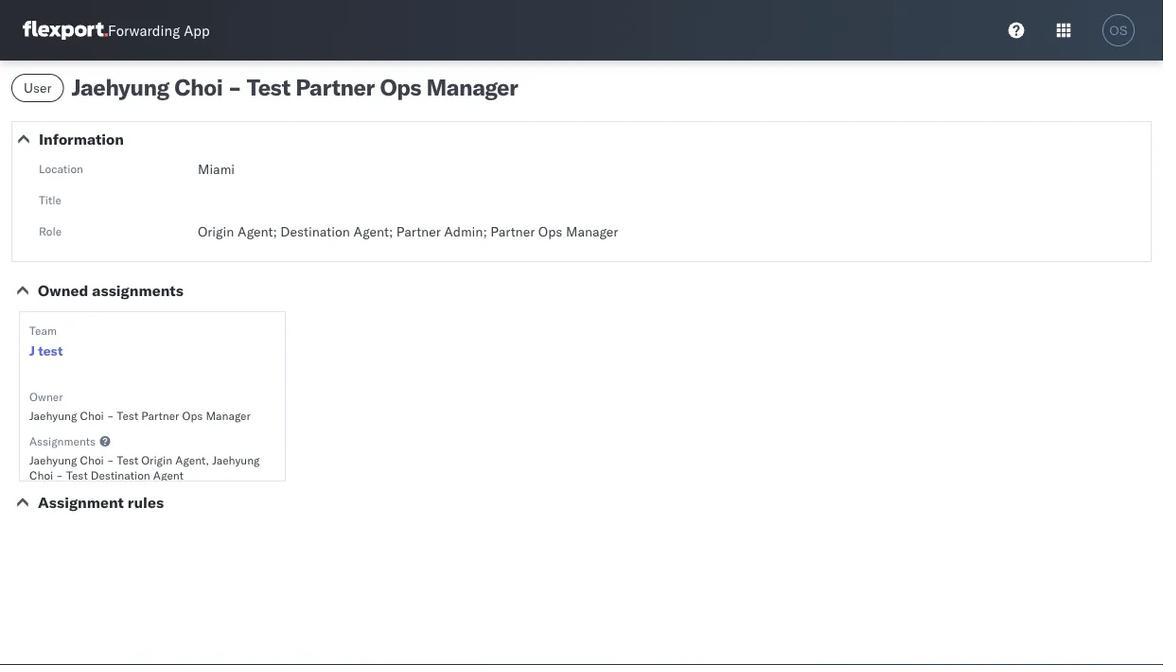 Task type: locate. For each thing, give the bounding box(es) containing it.
choi inside owner jaehyung choi - test partner ops manager
[[80, 409, 104, 423]]

choi
[[175, 73, 223, 101], [80, 409, 104, 423], [80, 453, 104, 467], [29, 468, 53, 483]]

0 horizontal spatial destination
[[91, 468, 150, 483]]

ops inside owner jaehyung choi - test partner ops manager
[[182, 409, 203, 423]]

owner
[[29, 390, 63, 404]]

- inside owner jaehyung choi - test partner ops manager
[[107, 409, 114, 423]]

owner jaehyung choi - test partner ops manager
[[29, 390, 251, 423]]

- up jaehyung choi - test origin agent, jaehyung choi - test destination agent on the left bottom of page
[[107, 409, 114, 423]]

ops
[[380, 73, 421, 101], [539, 223, 563, 240], [182, 409, 203, 423]]

0 horizontal spatial manager
[[206, 409, 251, 423]]

2 horizontal spatial manager
[[566, 223, 619, 240]]

agent;
[[238, 223, 277, 240], [354, 223, 393, 240]]

jaehyung down owner
[[29, 409, 77, 423]]

jaehyung
[[72, 73, 169, 101], [29, 409, 77, 423], [29, 453, 77, 467], [212, 453, 260, 467]]

1 horizontal spatial origin
[[198, 223, 234, 240]]

-
[[228, 73, 242, 101], [107, 409, 114, 423], [107, 453, 114, 467], [56, 468, 63, 483]]

jaehyung down assignments
[[29, 453, 77, 467]]

0 horizontal spatial origin
[[141, 453, 173, 467]]

app
[[184, 21, 210, 39]]

2 horizontal spatial ops
[[539, 223, 563, 240]]

owned assignments
[[38, 281, 184, 300]]

jaehyung right agent,
[[212, 453, 260, 467]]

partner
[[296, 73, 375, 101], [397, 223, 441, 240], [491, 223, 535, 240], [141, 409, 179, 423]]

origin up agent
[[141, 453, 173, 467]]

- up miami at the top left of page
[[228, 73, 242, 101]]

1 vertical spatial manager
[[566, 223, 619, 240]]

role
[[39, 224, 62, 238]]

0 horizontal spatial agent;
[[238, 223, 277, 240]]

manager
[[427, 73, 518, 101], [566, 223, 619, 240], [206, 409, 251, 423]]

location
[[39, 161, 83, 176]]

origin down miami at the top left of page
[[198, 223, 234, 240]]

j test link
[[29, 342, 63, 361]]

2 vertical spatial manager
[[206, 409, 251, 423]]

agent,
[[175, 453, 209, 467]]

os button
[[1098, 9, 1141, 52]]

rules
[[128, 493, 164, 512]]

forwarding
[[108, 21, 180, 39]]

0 vertical spatial destination
[[281, 223, 350, 240]]

origin agent; destination agent; partner admin; partner ops manager
[[198, 223, 619, 240]]

destination
[[281, 223, 350, 240], [91, 468, 150, 483]]

1 vertical spatial ops
[[539, 223, 563, 240]]

1 horizontal spatial agent;
[[354, 223, 393, 240]]

2 agent; from the left
[[354, 223, 393, 240]]

j
[[29, 343, 35, 359]]

forwarding app link
[[23, 21, 210, 40]]

1 vertical spatial destination
[[91, 468, 150, 483]]

0 vertical spatial manager
[[427, 73, 518, 101]]

test
[[247, 73, 290, 101], [117, 409, 138, 423], [117, 453, 138, 467], [66, 468, 88, 483]]

jaehyung down forwarding app link
[[72, 73, 169, 101]]

manager inside owner jaehyung choi - test partner ops manager
[[206, 409, 251, 423]]

1 agent; from the left
[[238, 223, 277, 240]]

1 horizontal spatial ops
[[380, 73, 421, 101]]

2 vertical spatial ops
[[182, 409, 203, 423]]

origin
[[198, 223, 234, 240], [141, 453, 173, 467]]

0 horizontal spatial ops
[[182, 409, 203, 423]]

1 vertical spatial origin
[[141, 453, 173, 467]]

0 vertical spatial origin
[[198, 223, 234, 240]]

flexport. image
[[23, 21, 108, 40]]



Task type: describe. For each thing, give the bounding box(es) containing it.
agent
[[153, 468, 184, 483]]

jaehyung inside owner jaehyung choi - test partner ops manager
[[29, 409, 77, 423]]

assignments
[[92, 281, 184, 300]]

test
[[38, 343, 63, 359]]

jaehyung choi - test partner ops manager
[[72, 73, 518, 101]]

assignments
[[29, 434, 96, 448]]

team
[[29, 323, 57, 338]]

0 vertical spatial ops
[[380, 73, 421, 101]]

test inside owner jaehyung choi - test partner ops manager
[[117, 409, 138, 423]]

destination inside jaehyung choi - test origin agent, jaehyung choi - test destination agent
[[91, 468, 150, 483]]

miami
[[198, 161, 235, 178]]

title
[[39, 193, 62, 207]]

1 horizontal spatial manager
[[427, 73, 518, 101]]

origin inside jaehyung choi - test origin agent, jaehyung choi - test destination agent
[[141, 453, 173, 467]]

forwarding app
[[108, 21, 210, 39]]

- down assignments
[[56, 468, 63, 483]]

admin;
[[444, 223, 487, 240]]

assignment
[[38, 493, 124, 512]]

jaehyung choi - test origin agent, jaehyung choi - test destination agent
[[29, 453, 260, 483]]

os
[[1110, 23, 1128, 37]]

- up "assignment rules"
[[107, 453, 114, 467]]

information
[[39, 130, 124, 149]]

assignment rules
[[38, 493, 164, 512]]

user
[[24, 80, 52, 96]]

team j test
[[29, 323, 63, 359]]

owned
[[38, 281, 88, 300]]

partner inside owner jaehyung choi - test partner ops manager
[[141, 409, 179, 423]]

1 horizontal spatial destination
[[281, 223, 350, 240]]



Task type: vqa. For each thing, say whether or not it's contained in the screenshot.
WE'RE SORRY. SOMETHING WENT WRONG.
no



